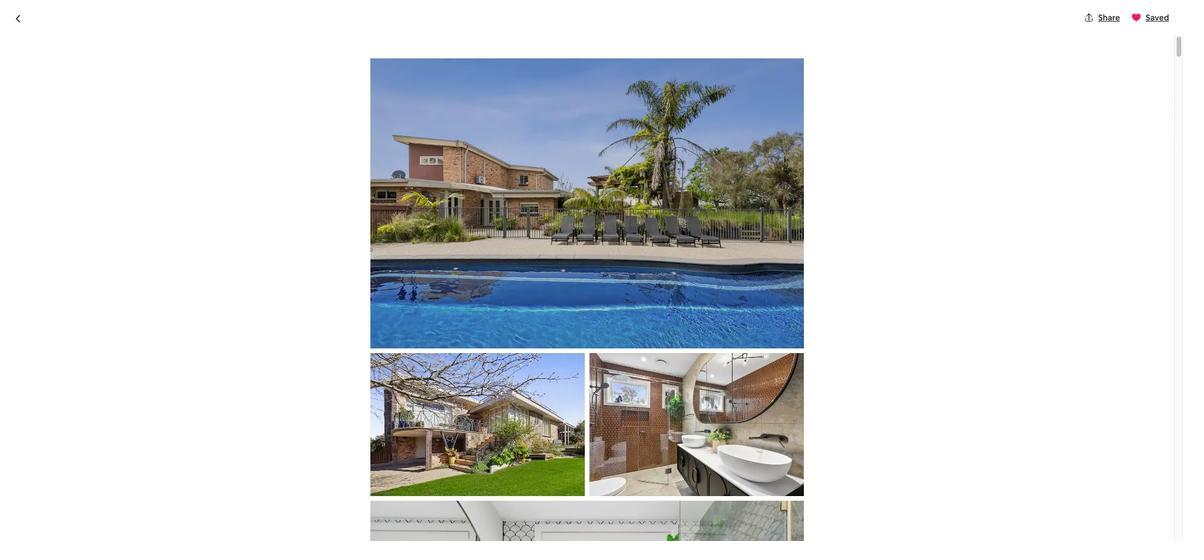 Task type: vqa. For each thing, say whether or not it's contained in the screenshot.
4.99
no



Task type: describe. For each thing, give the bounding box(es) containing it.
reserve button
[[711, 405, 900, 433]]

0 horizontal spatial the
[[382, 366, 395, 377]]

guests
[[355, 446, 380, 456]]

the inside 'great check-in experience 100% of recent guests gave the check-in process a 5-star rating.'
[[402, 446, 414, 456]]

you
[[758, 442, 772, 453]]

x
[[734, 466, 739, 478]]

*
[[260, 495, 264, 508]]

superhosts
[[298, 406, 340, 416]]

recent
[[328, 446, 353, 456]]

1 horizontal spatial fee
[[775, 508, 789, 520]]

home
[[298, 285, 333, 301]]

cleaning
[[711, 487, 749, 499]]

by tamara
[[381, 285, 443, 301]]

1 vertical spatial $587
[[711, 466, 732, 478]]

for
[[609, 495, 621, 508]]

experienced,
[[356, 406, 405, 416]]

0 vertical spatial $587
[[744, 300, 773, 316]]

bonus
[[266, 495, 297, 508]]

is
[[332, 391, 339, 403]]

great check-in experience 100% of recent guests gave the check-in process a 5-star rating.
[[298, 430, 536, 456]]

exclusions
[[260, 509, 304, 522]]

reserve
[[788, 412, 823, 424]]

check yourself in with the lockbox.
[[298, 366, 428, 377]]

13 beds
[[370, 305, 403, 317]]

100%
[[298, 446, 317, 456]]

saved button
[[1128, 8, 1174, 27]]

entire
[[260, 285, 296, 301]]

yourself
[[323, 366, 354, 377]]

nov
[[510, 495, 530, 508]]

saved
[[1146, 12, 1170, 23]]

nights inside * bonus night offer -book 3+ nights from now until 4th nov 2023 - see details for exclusions
[[401, 495, 427, 508]]

dialog containing share
[[0, 0, 1184, 542]]

2023
[[532, 495, 553, 508]]

cleaning fee
[[711, 487, 765, 499]]

· 4 baths
[[403, 305, 441, 317]]

tamara
[[298, 391, 330, 403]]

rating.
[[512, 446, 536, 456]]

airbnb
[[711, 508, 740, 520]]

entire home hosted by tamara
[[260, 285, 443, 301]]

of
[[319, 446, 326, 456]]

$705 $587 night
[[711, 300, 798, 316]]

tamara is a superhost superhosts are experienced, highly rated hosts.
[[298, 391, 476, 416]]

superhost
[[348, 391, 393, 403]]

see
[[561, 495, 576, 508]]



Task type: locate. For each thing, give the bounding box(es) containing it.
1 vertical spatial in
[[355, 430, 362, 443]]

$587
[[744, 300, 773, 316], [711, 466, 732, 478]]

- left see
[[555, 495, 559, 508]]

in left process at the left bottom of the page
[[442, 446, 448, 456]]

yet
[[841, 442, 853, 453]]

airbnb service fee
[[711, 508, 789, 520]]

book
[[364, 495, 386, 508]]

saltwater villa - our home for you to enjoy image
[[592, 0, 751, 123], [371, 353, 585, 497], [371, 353, 585, 497]]

share
[[1099, 12, 1121, 23]]

a inside tamara is a superhost superhosts are experienced, highly rated hosts.
[[341, 391, 346, 403]]

0 vertical spatial check-
[[325, 430, 355, 443]]

1 horizontal spatial check-
[[416, 446, 442, 456]]

5-
[[488, 446, 495, 456]]

hosted
[[336, 285, 378, 301]]

check-
[[325, 430, 355, 443], [416, 446, 442, 456]]

4th
[[493, 495, 508, 508]]

star
[[495, 446, 510, 456]]

now
[[452, 495, 471, 508]]

nights
[[748, 466, 775, 478], [401, 495, 427, 508]]

details
[[578, 495, 606, 508]]

·
[[405, 305, 407, 317]]

1 horizontal spatial nights
[[748, 466, 775, 478]]

main bathroom downstairs with stone bathtub, walk in shower image
[[592, 127, 751, 267], [590, 353, 804, 497], [590, 353, 804, 497]]

saltwater villa-12m pool - bonus nights to nov* image 5 image
[[756, 127, 915, 267]]

share button
[[1080, 8, 1125, 27]]

service
[[742, 508, 773, 520]]

1 horizontal spatial $587
[[744, 300, 773, 316]]

- right offer
[[360, 495, 364, 508]]

13
[[370, 305, 379, 317]]

1 vertical spatial check-
[[416, 446, 442, 456]]

0 vertical spatial the
[[382, 366, 395, 377]]

2 vertical spatial in
[[442, 446, 448, 456]]

offer
[[330, 495, 358, 508]]

1 horizontal spatial the
[[402, 446, 414, 456]]

airbnb service fee button
[[711, 508, 789, 520]]

0 horizontal spatial fee
[[751, 487, 765, 499]]

with
[[364, 366, 380, 377]]

experience
[[364, 430, 414, 443]]

our gorgeous saltwater villa with 12m pool - gas heating option available! image
[[260, 0, 587, 267], [371, 58, 804, 349], [371, 58, 804, 349]]

3+
[[388, 495, 399, 508]]

a right is
[[341, 391, 346, 403]]

a inside 'great check-in experience 100% of recent guests gave the check-in process a 5-star rating.'
[[481, 446, 486, 456]]

great
[[298, 430, 323, 443]]

0 vertical spatial fee
[[751, 487, 765, 499]]

check
[[298, 366, 322, 377]]

$587 left night
[[744, 300, 773, 316]]

gave
[[382, 446, 400, 456]]

11/1/2023 button
[[711, 330, 900, 363]]

0 vertical spatial a
[[341, 391, 346, 403]]

1 vertical spatial nights
[[401, 495, 427, 508]]

$587 x 5 nights button
[[711, 466, 775, 478]]

night
[[299, 495, 328, 508]]

in up guests
[[355, 430, 362, 443]]

nights right '3+'
[[401, 495, 427, 508]]

in left "with"
[[355, 366, 362, 377]]

1 vertical spatial the
[[402, 446, 414, 456]]

1 vertical spatial fee
[[775, 508, 789, 520]]

are
[[342, 406, 354, 416]]

the
[[382, 366, 395, 377], [402, 446, 414, 456]]

fee right service
[[775, 508, 789, 520]]

$705
[[711, 300, 741, 316]]

you won't be charged yet
[[758, 442, 853, 453]]

a left 5- on the left bottom of page
[[481, 446, 486, 456]]

charged
[[808, 442, 839, 453]]

highly
[[406, 406, 429, 416]]

from
[[429, 495, 450, 508]]

0 vertical spatial in
[[355, 366, 362, 377]]

1 horizontal spatial -
[[555, 495, 559, 508]]

hosts.
[[453, 406, 476, 416]]

11/1/2023
[[718, 345, 754, 356]]

baths
[[416, 305, 441, 317]]

1 vertical spatial a
[[481, 446, 486, 456]]

0 horizontal spatial nights
[[401, 495, 427, 508]]

0 horizontal spatial $587
[[711, 466, 732, 478]]

-
[[360, 495, 364, 508], [555, 495, 559, 508]]

the right gave
[[402, 446, 414, 456]]

nights right '5'
[[748, 466, 775, 478]]

in for check-
[[355, 430, 362, 443]]

night
[[776, 303, 798, 316]]

in for yourself
[[355, 366, 362, 377]]

beds
[[381, 305, 403, 317]]

0 horizontal spatial -
[[360, 495, 364, 508]]

fee up service
[[751, 487, 765, 499]]

5
[[741, 466, 746, 478]]

0 vertical spatial nights
[[748, 466, 775, 478]]

the right "with"
[[382, 366, 395, 377]]

check- up recent
[[325, 430, 355, 443]]

$587 left x at the bottom right of the page
[[711, 466, 732, 478]]

cleaning fee button
[[711, 487, 765, 499]]

$587 x 5 nights
[[711, 466, 775, 478]]

4
[[409, 305, 414, 317]]

process
[[450, 446, 480, 456]]

0 horizontal spatial check-
[[325, 430, 355, 443]]

lockbox.
[[396, 366, 428, 377]]

be
[[796, 442, 806, 453]]

dialog
[[0, 0, 1184, 542]]

2 - from the left
[[555, 495, 559, 508]]

fee
[[751, 487, 765, 499], [775, 508, 789, 520]]

tamara is a superhost. learn more about tamara. image
[[609, 285, 642, 318], [609, 285, 642, 318]]

check- left process at the left bottom of the page
[[416, 446, 442, 456]]

1 - from the left
[[360, 495, 364, 508]]

rated
[[431, 406, 451, 416]]

0 horizontal spatial a
[[341, 391, 346, 403]]

queen ensuite at rear image
[[756, 0, 915, 123], [371, 502, 804, 542], [371, 502, 804, 542]]

a
[[341, 391, 346, 403], [481, 446, 486, 456]]

in
[[355, 366, 362, 377], [355, 430, 362, 443], [442, 446, 448, 456]]

won't
[[773, 442, 794, 453]]

until
[[473, 495, 491, 508]]

* bonus night offer -book 3+ nights from now until 4th nov 2023 - see details for exclusions
[[260, 495, 623, 522]]

1 horizontal spatial a
[[481, 446, 486, 456]]



